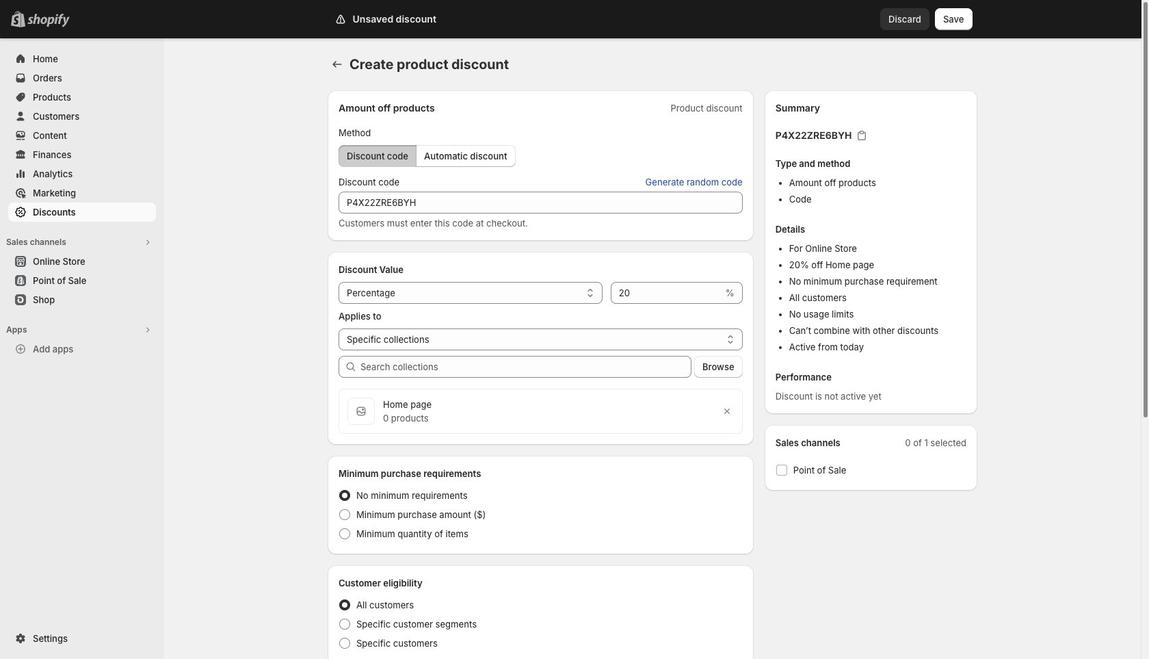 Task type: locate. For each thing, give the bounding box(es) containing it.
None text field
[[339, 192, 743, 214]]

Search collections text field
[[361, 356, 692, 378]]

shopify image
[[30, 14, 73, 27]]



